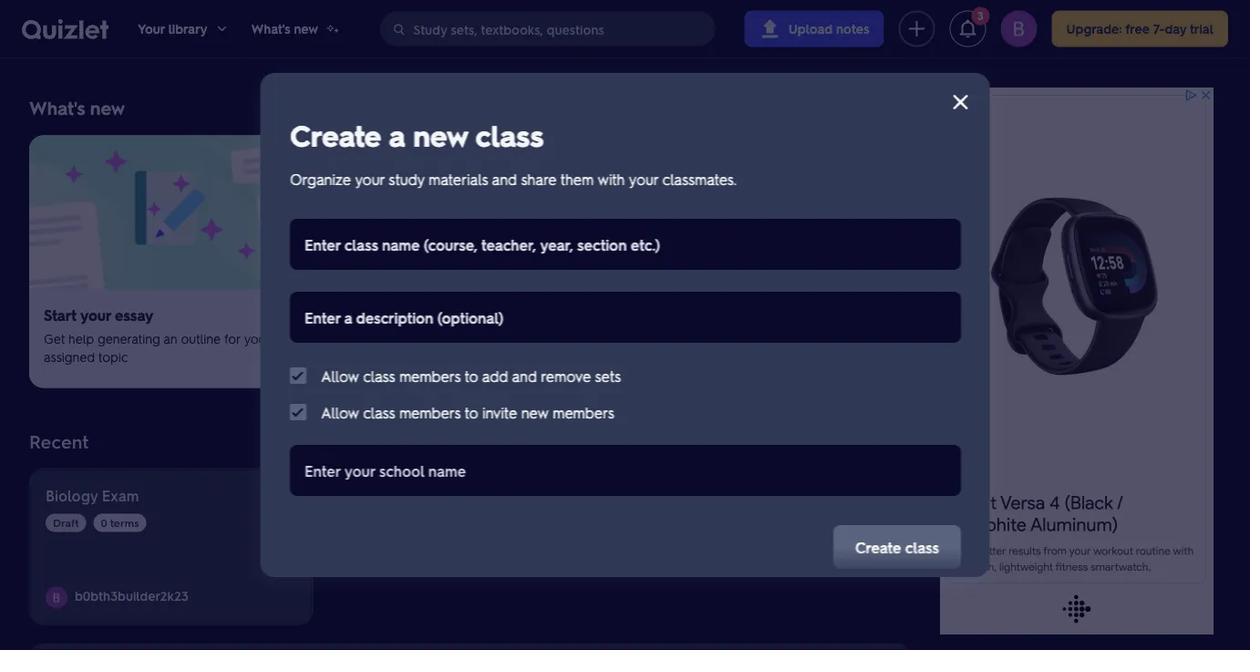 Task type: locate. For each thing, give the bounding box(es) containing it.
2 allow from the top
[[320, 403, 359, 422]]

2 to from the top
[[464, 403, 478, 422]]

b0bth3builder2k23
[[75, 588, 189, 604]]

recent
[[29, 429, 89, 453]]

and right the add
[[511, 366, 536, 385]]

get for start your essay
[[44, 331, 65, 347]]

0 vertical spatial study
[[388, 169, 424, 188]]

a
[[389, 116, 405, 154]]

topic
[[98, 349, 128, 365]]

new
[[294, 21, 318, 37], [90, 96, 125, 119], [413, 116, 467, 154], [521, 403, 548, 422]]

1 horizontal spatial with
[[689, 331, 713, 347]]

notes
[[836, 21, 869, 37]]

in
[[572, 331, 582, 347]]

profile picture image
[[46, 587, 67, 609]]

create a new class dialog
[[260, 73, 990, 598]]

upload image
[[759, 18, 781, 40]]

get up one
[[343, 331, 364, 347]]

class for create class
[[905, 537, 939, 557]]

and left share
[[491, 169, 517, 188]]

what's new
[[251, 21, 318, 37], [29, 96, 125, 119]]

to left the add
[[464, 366, 478, 385]]

your left classmates.
[[629, 169, 658, 188]]

essay
[[115, 305, 153, 325]]

class
[[475, 116, 543, 154], [363, 366, 395, 385], [363, 403, 395, 422], [905, 537, 939, 557]]

0 vertical spatial to
[[464, 366, 478, 385]]

practice
[[432, 331, 479, 347]]

q-
[[679, 305, 698, 325]]

with for engage
[[689, 331, 713, 347]]

share
[[521, 169, 556, 188]]

1 vertical spatial what's new
[[29, 96, 125, 119]]

with for them
[[597, 169, 624, 188]]

0 horizontal spatial what's
[[29, 96, 85, 119]]

members down practice
[[399, 366, 460, 385]]

meet q-chat: your ai tutor engage with your highly responsive study partner
[[641, 305, 881, 365]]

Enter your school name text field
[[304, 449, 946, 492]]

help
[[68, 331, 94, 347]]

free
[[1125, 21, 1150, 37]]

create for create magic notes get flashcards, practice tests and more in one click
[[343, 305, 388, 325]]

class inside create class button
[[905, 537, 939, 557]]

study inside create a new class dialog
[[388, 169, 424, 188]]

study down a
[[388, 169, 424, 188]]

and inside create magic notes get flashcards, practice tests and more in one click
[[513, 331, 535, 347]]

2 vertical spatial and
[[511, 366, 536, 385]]

7-
[[1153, 21, 1165, 37]]

1 vertical spatial to
[[464, 403, 478, 422]]

outline
[[181, 331, 221, 347]]

0 horizontal spatial get
[[44, 331, 65, 347]]

2 vertical spatial create
[[855, 537, 901, 557]]

sets
[[595, 366, 621, 385]]

to
[[464, 366, 478, 385], [464, 403, 478, 422]]

none field inside create a new class dialog
[[289, 445, 961, 496]]

with
[[597, 169, 624, 188], [689, 331, 713, 347]]

1 horizontal spatial what's new
[[251, 21, 318, 37]]

partner
[[641, 349, 685, 365]]

more
[[538, 331, 568, 347]]

create inside button
[[855, 537, 901, 557]]

members
[[399, 366, 460, 385], [399, 403, 460, 422], [552, 403, 614, 422]]

materials
[[428, 169, 488, 188]]

start your essay get help generating an outline for your assigned topic
[[44, 305, 270, 365]]

study
[[388, 169, 424, 188], [850, 331, 881, 347]]

with inside meet q-chat: your ai tutor engage with your highly responsive study partner
[[689, 331, 713, 347]]

with inside create a new class dialog
[[597, 169, 624, 188]]

1 to from the top
[[464, 366, 478, 385]]

with down "q-"
[[689, 331, 713, 347]]

assigned
[[44, 349, 95, 365]]

0 vertical spatial what's new
[[251, 21, 318, 37]]

your
[[355, 169, 384, 188], [629, 169, 658, 188], [80, 305, 111, 325], [737, 305, 767, 325], [244, 331, 270, 347], [717, 331, 742, 347]]

Description (optional) text field
[[304, 295, 946, 339]]

members down the allow class members to add and remove sets
[[399, 403, 460, 422]]

quizlet image
[[22, 18, 109, 39], [22, 19, 109, 39]]

None field
[[289, 445, 961, 496]]

class for allow class members to add and remove sets
[[363, 366, 395, 385]]

0 horizontal spatial what's new
[[29, 96, 125, 119]]

None search field
[[380, 11, 715, 46]]

flashcards,
[[367, 331, 428, 347]]

your down chat:
[[717, 331, 742, 347]]

to for invite
[[464, 403, 478, 422]]

create class button
[[833, 525, 961, 569]]

to left invite
[[464, 403, 478, 422]]

create
[[289, 116, 381, 154], [343, 305, 388, 325], [855, 537, 901, 557]]

0
[[101, 516, 107, 530]]

2 get from the left
[[343, 331, 364, 347]]

close modal element
[[946, 88, 975, 117]]

upgrade: free 7-day trial
[[1066, 21, 1214, 37]]

0 horizontal spatial with
[[597, 169, 624, 188]]

0 vertical spatial create
[[289, 116, 381, 154]]

0 vertical spatial what's
[[251, 21, 290, 37]]

0 horizontal spatial study
[[388, 169, 424, 188]]

biology exam
[[46, 486, 139, 505]]

what's
[[251, 21, 290, 37], [29, 96, 85, 119]]

0 terms
[[101, 516, 139, 530]]

with right them on the left top of page
[[597, 169, 624, 188]]

allow for allow class members to add and remove sets
[[320, 366, 359, 385]]

0 vertical spatial allow
[[320, 366, 359, 385]]

and
[[491, 169, 517, 188], [513, 331, 535, 347], [511, 366, 536, 385]]

1 vertical spatial and
[[513, 331, 535, 347]]

1 vertical spatial create
[[343, 305, 388, 325]]

start
[[44, 305, 76, 325]]

study right responsive
[[850, 331, 881, 347]]

1 allow from the top
[[320, 366, 359, 385]]

responsive
[[784, 331, 846, 347]]

get inside start your essay get help generating an outline for your assigned topic
[[44, 331, 65, 347]]

create inside create magic notes get flashcards, practice tests and more in one click
[[343, 305, 388, 325]]

upload notes
[[788, 21, 869, 37]]

1 horizontal spatial study
[[850, 331, 881, 347]]

class for allow class members to invite new members
[[363, 403, 395, 422]]

1 get from the left
[[44, 331, 65, 347]]

your left ai
[[737, 305, 767, 325]]

biology
[[46, 486, 98, 505]]

allow
[[320, 366, 359, 385], [320, 403, 359, 422]]

and right the tests at left bottom
[[513, 331, 535, 347]]

exam
[[102, 486, 139, 505]]

0 vertical spatial with
[[597, 169, 624, 188]]

1 horizontal spatial get
[[343, 331, 364, 347]]

members for add
[[399, 366, 460, 385]]

1 vertical spatial allow
[[320, 403, 359, 422]]

get inside create magic notes get flashcards, practice tests and more in one click
[[343, 331, 364, 347]]

get
[[44, 331, 65, 347], [343, 331, 364, 347]]

tests
[[482, 331, 509, 347]]

get up assigned
[[44, 331, 65, 347]]

1 vertical spatial with
[[689, 331, 713, 347]]

1 vertical spatial study
[[850, 331, 881, 347]]



Task type: describe. For each thing, give the bounding box(es) containing it.
organize
[[289, 169, 351, 188]]

allow for allow class members to invite new members
[[320, 403, 359, 422]]

day
[[1165, 21, 1186, 37]]

advertisement region
[[940, 88, 1214, 635]]

remove
[[541, 366, 590, 385]]

allow class members to add and remove sets
[[320, 366, 621, 385]]

study inside meet q-chat: your ai tutor engage with your highly responsive study partner
[[850, 331, 881, 347]]

get for create magic notes
[[343, 331, 364, 347]]

generating
[[97, 331, 160, 347]]

create magic notes get flashcards, practice tests and more in one click
[[343, 305, 582, 365]]

magic
[[392, 305, 433, 325]]

create for create a new class
[[289, 116, 381, 154]]

an
[[164, 331, 177, 347]]

Class name text field
[[304, 222, 946, 266]]

0 vertical spatial and
[[491, 169, 517, 188]]

organize your study materials and share them with your classmates.
[[289, 169, 736, 188]]

new inside what's new link
[[294, 21, 318, 37]]

1 horizontal spatial what's
[[251, 21, 290, 37]]

your up help at the left
[[80, 305, 111, 325]]

classmates.
[[662, 169, 736, 188]]

what's new link
[[251, 0, 340, 57]]

click
[[368, 349, 395, 365]]

search image
[[392, 22, 407, 37]]

upload notes button
[[745, 10, 884, 47]]

1 vertical spatial what's
[[29, 96, 85, 119]]

sparkle image
[[326, 21, 340, 36]]

your right organize
[[355, 169, 384, 188]]

terms
[[110, 516, 139, 530]]

draft
[[53, 516, 79, 530]]

upload
[[788, 21, 833, 37]]

create for create class
[[855, 537, 901, 557]]

members down remove
[[552, 403, 614, 422]]

meet
[[641, 305, 676, 325]]

2 quizlet image from the top
[[22, 19, 109, 39]]

for
[[224, 331, 240, 347]]

create a new class
[[289, 116, 543, 154]]

your right for
[[244, 331, 270, 347]]

b0bth3builder2k23 link
[[75, 588, 192, 604]]

them
[[560, 169, 593, 188]]

1 quizlet image from the top
[[22, 18, 109, 39]]

engage
[[641, 331, 686, 347]]

upgrade: free 7-day trial button
[[1052, 10, 1228, 47]]

invite
[[482, 403, 517, 422]]

ai
[[770, 305, 786, 325]]

one
[[343, 349, 365, 365]]

chat:
[[698, 305, 733, 325]]

notes
[[437, 305, 478, 325]]

highly
[[746, 331, 780, 347]]

members for invite
[[399, 403, 460, 422]]

close x image
[[950, 91, 971, 113]]

allow class members to invite new members
[[320, 403, 614, 422]]

upgrade:
[[1066, 21, 1122, 37]]

add
[[482, 366, 508, 385]]

trial
[[1190, 21, 1214, 37]]

create class
[[855, 537, 939, 557]]

to for add
[[464, 366, 478, 385]]

tutor
[[789, 305, 823, 325]]



Task type: vqa. For each thing, say whether or not it's contained in the screenshot.
topmost study
yes



